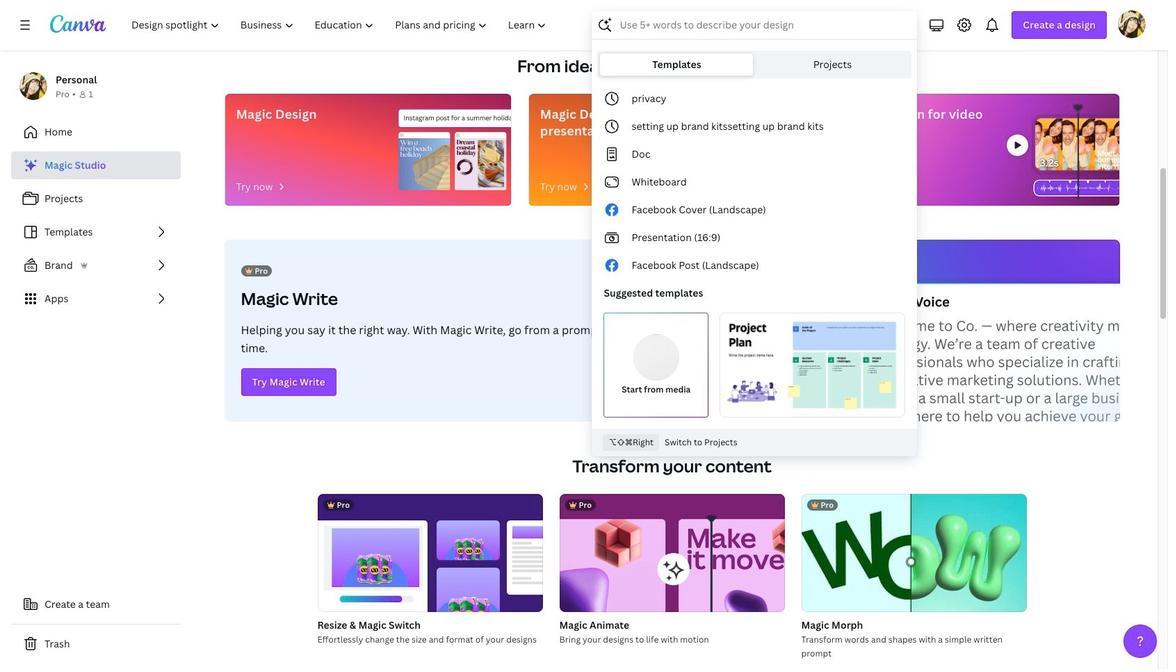 Task type: vqa. For each thing, say whether or not it's contained in the screenshot.
"Gradient Minimal Portfolio Proposal Presentation" GROUP
no



Task type: describe. For each thing, give the bounding box(es) containing it.
magic morph image
[[802, 495, 1027, 613]]

edit a copy of the project plan planning whiteboard in blue purple modern professional style template image
[[720, 313, 906, 418]]

top level navigation element
[[122, 11, 559, 39]]



Task type: locate. For each thing, give the bounding box(es) containing it.
stephanie aranda image
[[1119, 10, 1147, 38]]

Search search field
[[620, 12, 890, 38]]

uploaded media image
[[634, 335, 680, 381]]

list box
[[593, 85, 917, 423]]

list
[[11, 152, 181, 313]]

group
[[318, 495, 543, 648], [318, 495, 543, 613], [560, 495, 785, 648], [560, 495, 785, 613], [802, 495, 1027, 662], [802, 495, 1027, 613]]

magic animate image
[[560, 495, 785, 613]]

None search field
[[592, 11, 918, 457]]

resize & magic switch image
[[318, 495, 543, 613]]



